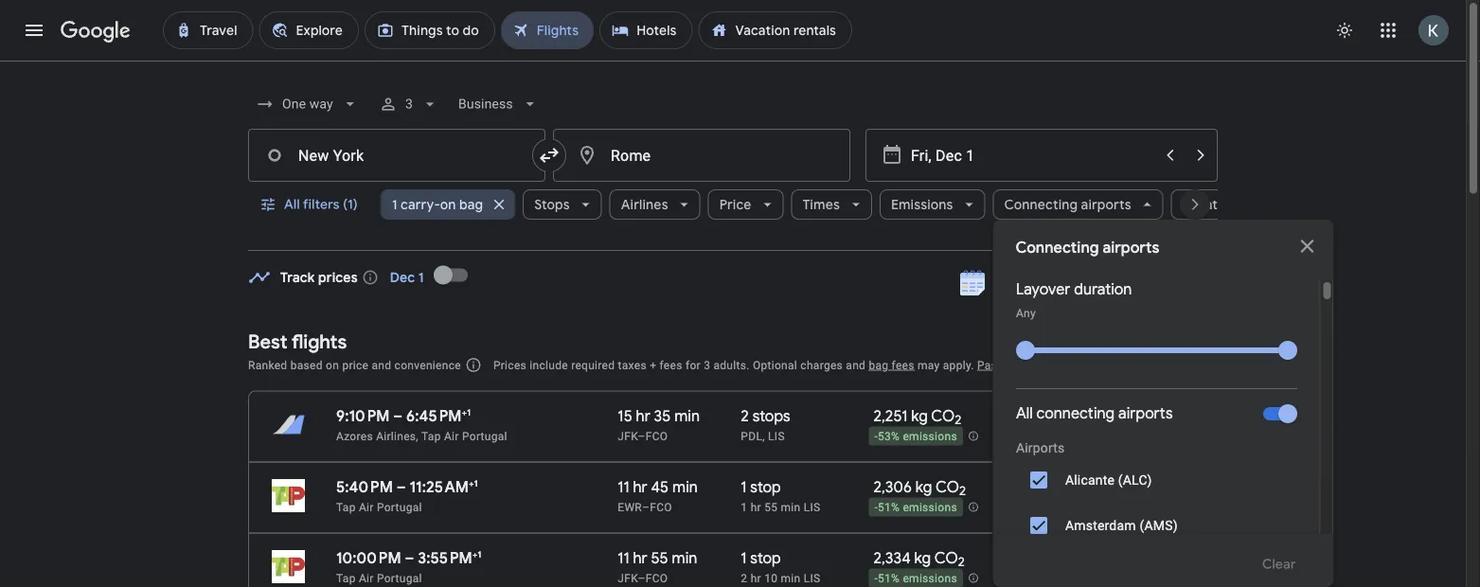 Task type: vqa. For each thing, say whether or not it's contained in the screenshot.
text box
yes



Task type: locate. For each thing, give the bounding box(es) containing it.
10:00 pm
[[336, 549, 401, 568]]

0 horizontal spatial fees
[[660, 359, 683, 372]]

price graph button
[[1078, 266, 1214, 300]]

2 jfk from the top
[[618, 572, 638, 585]]

9:10 pm
[[336, 406, 390, 426]]

0 vertical spatial fco
[[646, 430, 668, 443]]

next image
[[1173, 182, 1218, 227]]

0 vertical spatial 3
[[405, 96, 413, 112]]

0 horizontal spatial and
[[372, 359, 392, 372]]

best
[[248, 330, 288, 354]]

2 11 from the top
[[618, 549, 630, 568]]

2 inside 2,306 kg co 2
[[960, 483, 966, 499]]

2 left 10
[[741, 572, 748, 585]]

1 vertical spatial on
[[326, 359, 339, 372]]

bag
[[459, 196, 483, 213], [869, 359, 889, 372]]

1 vertical spatial -51% emissions
[[875, 572, 958, 586]]

close dialog image
[[1296, 235, 1319, 258]]

hr left 45
[[633, 477, 648, 497]]

0 vertical spatial air
[[444, 430, 459, 443]]

2 - from the top
[[875, 501, 878, 515]]

2 vertical spatial co
[[935, 549, 958, 568]]

(ams)
[[1140, 518, 1178, 533]]

graph
[[1162, 275, 1199, 292]]

emissions down 2,306 kg co 2 on the bottom right
[[903, 501, 958, 515]]

portugal down 5:40 pm – 11:25 am + 1
[[377, 501, 422, 514]]

2 51% from the top
[[878, 572, 900, 586]]

Arrival time: 3:55 PM on  Saturday, December 2. text field
[[418, 549, 482, 568]]

0 vertical spatial 1 stop flight. element
[[741, 477, 781, 500]]

jfk inside 15 hr 35 min jfk – fco
[[618, 430, 638, 443]]

1 vertical spatial portugal
[[377, 501, 422, 514]]

-51% emissions down 2,306 kg co 2 on the bottom right
[[875, 501, 958, 515]]

lis for 2,334
[[804, 572, 821, 585]]

and right price
[[372, 359, 392, 372]]

alicante (alc)
[[1065, 472, 1152, 488]]

hr left 10
[[751, 572, 762, 585]]

price
[[342, 359, 369, 372]]

stop for 11 hr 45 min
[[751, 477, 781, 497]]

+ down azores airlines, tap air portugal
[[469, 477, 474, 489]]

and right charges
[[846, 359, 866, 372]]

0 vertical spatial all
[[284, 196, 300, 213]]

all for all connecting airports
[[1016, 404, 1033, 423]]

1 right 6:45 pm
[[467, 406, 471, 418]]

kg inside 2,251 kg co 2
[[911, 406, 928, 426]]

kg inside 2,306 kg co 2
[[916, 477, 933, 497]]

1 horizontal spatial 55
[[765, 501, 778, 514]]

1 right 11:25 am
[[474, 477, 478, 489]]

0 horizontal spatial all
[[284, 196, 300, 213]]

1 vertical spatial 11
[[618, 549, 630, 568]]

11 down ewr
[[618, 549, 630, 568]]

0 vertical spatial jfk
[[618, 430, 638, 443]]

1 horizontal spatial bag
[[869, 359, 889, 372]]

price inside button
[[1127, 275, 1159, 292]]

55 inside 1 stop 1 hr 55 min lis
[[765, 501, 778, 514]]

2 for 2,334
[[958, 554, 965, 570]]

co inside 2,306 kg co 2
[[936, 477, 960, 497]]

kg right 2,306
[[916, 477, 933, 497]]

2 vertical spatial tap
[[336, 572, 356, 585]]

9:10 pm – 6:45 pm + 1
[[336, 406, 471, 426]]

1 right '3:55 pm'
[[478, 549, 482, 560]]

2 vertical spatial lis
[[804, 572, 821, 585]]

azores
[[336, 430, 373, 443]]

3 emissions from the top
[[903, 572, 958, 586]]

Departure time: 10:00 PM. text field
[[336, 549, 401, 568]]

hr inside 1 stop 1 hr 55 min lis
[[751, 501, 762, 514]]

1 vertical spatial 3
[[704, 359, 711, 372]]

– down total duration 15 hr 35 min. element
[[638, 430, 646, 443]]

fco down 45
[[650, 501, 672, 514]]

1 vertical spatial 1 stop flight. element
[[741, 549, 781, 571]]

2 -51% emissions from the top
[[875, 572, 958, 586]]

+ inside 10:00 pm – 3:55 pm + 1
[[473, 549, 478, 560]]

1 vertical spatial airports
[[1103, 238, 1160, 258]]

0 vertical spatial tap air portugal
[[336, 501, 422, 514]]

0 vertical spatial -
[[875, 430, 878, 444]]

swap origin and destination. image
[[538, 144, 561, 167]]

fco down 35
[[646, 430, 668, 443]]

-
[[875, 430, 878, 444], [875, 501, 878, 515], [875, 572, 878, 586]]

leaves john f. kennedy international airport at 9:10 pm on friday, december 1 and arrives at leonardo da vinci–fiumicino airport at 6:45 pm on saturday, december 2. element
[[336, 406, 471, 426]]

tap for 10:00 pm
[[336, 572, 356, 585]]

1 horizontal spatial price
[[1127, 275, 1159, 292]]

tap air portugal
[[336, 501, 422, 514], [336, 572, 422, 585]]

kg for 2,251
[[911, 406, 928, 426]]

emissions button
[[880, 182, 986, 227]]

55
[[765, 501, 778, 514], [651, 549, 669, 568]]

portugal down the leaves john f. kennedy international airport at 10:00 pm on friday, december 1 and arrives at leonardo da vinci–fiumicino airport at 3:55 pm on saturday, december 2. element
[[377, 572, 422, 585]]

1 inside 5:40 pm – 11:25 am + 1
[[474, 477, 478, 489]]

fco inside 11 hr 55 min jfk – fco
[[646, 572, 668, 585]]

1 1 stop flight. element from the top
[[741, 477, 781, 500]]

2 vertical spatial air
[[359, 572, 374, 585]]

55 down 11 hr 45 min ewr – fco
[[651, 549, 669, 568]]

tap air portugal down 5:40 pm text field
[[336, 501, 422, 514]]

min up 1 stop 2 hr 10 min lis
[[781, 501, 801, 514]]

1 and from the left
[[372, 359, 392, 372]]

stop inside 1 stop 2 hr 10 min lis
[[751, 549, 781, 568]]

portugal down arrival time: 6:45 pm on  saturday, december 2. text field
[[462, 430, 508, 443]]

co for 2,251
[[932, 406, 955, 426]]

+ down arrival time: 11:25 am on  saturday, december 2. text box
[[473, 549, 478, 560]]

min inside 1 stop 1 hr 55 min lis
[[781, 501, 801, 514]]

min for 11 hr 55 min
[[672, 549, 698, 568]]

1 right dec
[[419, 269, 424, 286]]

1 vertical spatial stop
[[751, 549, 781, 568]]

learn more about ranking image
[[465, 357, 482, 374]]

date grid button
[[947, 266, 1069, 300]]

fco inside 11 hr 45 min ewr – fco
[[650, 501, 672, 514]]

2 stops flight. element
[[741, 406, 791, 429]]

duration
[[1074, 280, 1132, 299]]

1 vertical spatial price
[[1127, 275, 1159, 292]]

0 vertical spatial co
[[932, 406, 955, 426]]

- down 2,251
[[875, 430, 878, 444]]

leaves john f. kennedy international airport at 10:00 pm on friday, december 1 and arrives at leonardo da vinci–fiumicino airport at 3:55 pm on saturday, december 2. element
[[336, 549, 482, 568]]

0 vertical spatial bag
[[459, 196, 483, 213]]

3 - from the top
[[875, 572, 878, 586]]

times button
[[792, 182, 872, 227]]

grid
[[1029, 275, 1054, 292]]

emissions
[[891, 196, 953, 213]]

2 right 2,334
[[958, 554, 965, 570]]

– down total duration 11 hr 55 min. element
[[638, 572, 646, 585]]

stop up 10
[[751, 549, 781, 568]]

co right 2,306
[[936, 477, 960, 497]]

airports
[[1081, 196, 1132, 213], [1103, 238, 1160, 258], [1118, 404, 1173, 423]]

min
[[675, 406, 700, 426], [673, 477, 698, 497], [781, 501, 801, 514], [672, 549, 698, 568], [781, 572, 801, 585]]

airports inside "connecting airports" popup button
[[1081, 196, 1132, 213]]

55 inside 11 hr 55 min jfk – fco
[[651, 549, 669, 568]]

–
[[393, 406, 403, 426], [638, 430, 646, 443], [397, 477, 406, 497], [642, 501, 650, 514], [405, 549, 414, 568], [638, 572, 646, 585]]

prices
[[318, 269, 358, 286]]

min inside 15 hr 35 min jfk – fco
[[675, 406, 700, 426]]

1 stop flight. element
[[741, 477, 781, 500], [741, 549, 781, 571]]

11 inside 11 hr 55 min jfk – fco
[[618, 549, 630, 568]]

layover (1 of 1) is a 1 hr 55 min layover at humberto delgado airport in lisbon. element
[[741, 500, 864, 515]]

jfk
[[618, 430, 638, 443], [618, 572, 638, 585]]

1 horizontal spatial all
[[1016, 404, 1033, 423]]

tap down 5:40 pm text field
[[336, 501, 356, 514]]

51%
[[878, 501, 900, 515], [878, 572, 900, 586]]

hr inside 1 stop 2 hr 10 min lis
[[751, 572, 762, 585]]

-51% emissions
[[875, 501, 958, 515], [875, 572, 958, 586]]

jfk down total duration 11 hr 55 min. element
[[618, 572, 638, 585]]

ranked based on price and convenience
[[248, 359, 461, 372]]

51% for 2,334
[[878, 572, 900, 586]]

airports down 'sort'
[[1118, 404, 1173, 423]]

bag fees button
[[869, 359, 915, 372]]

Arrival time: 6:45 PM on  Saturday, December 2. text field
[[406, 406, 471, 426]]

Departure time: 5:40 PM. text field
[[336, 477, 393, 497]]

1 vertical spatial air
[[359, 501, 374, 514]]

1 inside 9:10 pm – 6:45 pm + 1
[[467, 406, 471, 418]]

+ down learn more about ranking icon at bottom
[[462, 406, 467, 418]]

fco inside 15 hr 35 min jfk – fco
[[646, 430, 668, 443]]

2 vertical spatial portugal
[[377, 572, 422, 585]]

connecting airports inside popup button
[[1005, 196, 1132, 213]]

2 inside 1 stop 2 hr 10 min lis
[[741, 572, 748, 585]]

air down arrival time: 6:45 pm on  saturday, december 2. text field
[[444, 430, 459, 443]]

tap down departure time: 10:00 pm. text box
[[336, 572, 356, 585]]

price for price
[[720, 196, 752, 213]]

11 up ewr
[[618, 477, 630, 497]]

2 vertical spatial kg
[[915, 549, 931, 568]]

1 vertical spatial tap
[[336, 501, 356, 514]]

on inside 'best flights' 'main content'
[[326, 359, 339, 372]]

- for 2,306
[[875, 501, 878, 515]]

min right 45
[[673, 477, 698, 497]]

2 inside 2,334 kg co 2
[[958, 554, 965, 570]]

hr inside 15 hr 35 min jfk – fco
[[636, 406, 651, 426]]

11 for 11 hr 45 min
[[618, 477, 630, 497]]

- for 2,251
[[875, 430, 878, 444]]

2 1 stop flight. element from the top
[[741, 549, 781, 571]]

sort
[[1139, 356, 1166, 373]]

1 vertical spatial -
[[875, 501, 878, 515]]

jfk inside 11 hr 55 min jfk – fco
[[618, 572, 638, 585]]

2 vertical spatial emissions
[[903, 572, 958, 586]]

3 button
[[371, 81, 447, 127]]

1 vertical spatial 55
[[651, 549, 669, 568]]

tap for 5:40 pm
[[336, 501, 356, 514]]

bag right carry-
[[459, 196, 483, 213]]

hr inside 11 hr 55 min jfk – fco
[[633, 549, 648, 568]]

2 inside 2,251 kg co 2
[[955, 412, 962, 428]]

min inside 1 stop 2 hr 10 min lis
[[781, 572, 801, 585]]

emissions down 2,334 kg co 2
[[903, 572, 958, 586]]

1 vertical spatial kg
[[916, 477, 933, 497]]

lis up 1 stop 2 hr 10 min lis
[[804, 501, 821, 514]]

2,306
[[874, 477, 912, 497]]

on inside 1 carry-on bag popup button
[[440, 196, 456, 213]]

1 vertical spatial emissions
[[903, 501, 958, 515]]

connecting
[[1005, 196, 1078, 213], [1016, 238, 1099, 258]]

3 inside popup button
[[405, 96, 413, 112]]

1 inside 1 stop 2 hr 10 min lis
[[741, 549, 747, 568]]

0 vertical spatial portugal
[[462, 430, 508, 443]]

1 jfk from the top
[[618, 430, 638, 443]]

1 vertical spatial lis
[[804, 501, 821, 514]]

air down departure time: 10:00 pm. text box
[[359, 572, 374, 585]]

find the best price region
[[248, 252, 1218, 315]]

stop up layover (1 of 1) is a 1 hr 55 min layover at humberto delgado airport in lisbon. element
[[751, 477, 781, 497]]

connecting down departure text box
[[1005, 196, 1078, 213]]

min inside 11 hr 55 min jfk – fco
[[672, 549, 698, 568]]

all filters (1)
[[284, 196, 358, 213]]

prices
[[493, 359, 527, 372]]

1 horizontal spatial fees
[[892, 359, 915, 372]]

assistance
[[1037, 359, 1094, 372]]

+ for 6:45 pm
[[462, 406, 467, 418]]

lis inside 1 stop 2 hr 10 min lis
[[804, 572, 821, 585]]

passenger assistance button
[[978, 359, 1094, 372]]

kg right 2,334
[[915, 549, 931, 568]]

2 stop from the top
[[751, 549, 781, 568]]

stop for 11 hr 55 min
[[751, 549, 781, 568]]

co inside 2,334 kg co 2
[[935, 549, 958, 568]]

1 horizontal spatial 3
[[704, 359, 711, 372]]

- down 2,334
[[875, 572, 878, 586]]

3363 US dollars text field
[[1095, 415, 1142, 434]]

1 inside find the best price region
[[419, 269, 424, 286]]

lis for 2,306
[[804, 501, 821, 514]]

1 stop flight. element up 10
[[741, 549, 781, 571]]

1 vertical spatial bag
[[869, 359, 889, 372]]

0 vertical spatial connecting
[[1005, 196, 1078, 213]]

co up -53% emissions
[[932, 406, 955, 426]]

hr down ewr
[[633, 549, 648, 568]]

1 stop flight. element down ,
[[741, 477, 781, 500]]

lis right ,
[[768, 430, 785, 443]]

co inside 2,251 kg co 2
[[932, 406, 955, 426]]

all
[[284, 196, 300, 213], [1016, 404, 1033, 423]]

air down 5:40 pm text field
[[359, 501, 374, 514]]

fees left for
[[660, 359, 683, 372]]

1 up layover (1 of 1) is a 2 hr 10 min layover at humberto delgado airport in lisbon. element
[[741, 549, 747, 568]]

airports up duration
[[1081, 196, 1132, 213]]

connecting airports down departure text box
[[1005, 196, 1132, 213]]

+ inside 5:40 pm – 11:25 am + 1
[[469, 477, 474, 489]]

stop
[[751, 477, 781, 497], [751, 549, 781, 568]]

0 vertical spatial stop
[[751, 477, 781, 497]]

hr inside 11 hr 45 min ewr – fco
[[633, 477, 648, 497]]

11
[[618, 477, 630, 497], [618, 549, 630, 568]]

co right 2,334
[[935, 549, 958, 568]]

fco down total duration 11 hr 55 min. element
[[646, 572, 668, 585]]

min inside 11 hr 45 min ewr – fco
[[673, 477, 698, 497]]

price
[[720, 196, 752, 213], [1127, 275, 1159, 292]]

0 vertical spatial kg
[[911, 406, 928, 426]]

optional
[[753, 359, 798, 372]]

15
[[618, 406, 633, 426]]

azores airlines, tap air portugal
[[336, 430, 508, 443]]

hr
[[636, 406, 651, 426], [633, 477, 648, 497], [751, 501, 762, 514], [633, 549, 648, 568], [751, 572, 762, 585]]

all inside all filters (1) button
[[284, 196, 300, 213]]

0 vertical spatial on
[[440, 196, 456, 213]]

0 vertical spatial -51% emissions
[[875, 501, 958, 515]]

1 emissions from the top
[[903, 430, 958, 444]]

51% down 2,334
[[878, 572, 900, 586]]

1 horizontal spatial and
[[846, 359, 866, 372]]

1 stop flight. element for 11 hr 45 min
[[741, 477, 781, 500]]

- down 2,306
[[875, 501, 878, 515]]

1 11 from the top
[[618, 477, 630, 497]]

hr up 1 stop 2 hr 10 min lis
[[751, 501, 762, 514]]

1 -51% emissions from the top
[[875, 501, 958, 515]]

kg inside 2,334 kg co 2
[[915, 549, 931, 568]]

hr for 11 hr 45 min
[[633, 477, 648, 497]]

0 vertical spatial 11
[[618, 477, 630, 497]]

hr right 15
[[636, 406, 651, 426]]

0 horizontal spatial bag
[[459, 196, 483, 213]]

flights
[[292, 330, 347, 354]]

kg up -53% emissions
[[911, 406, 928, 426]]

2 tap air portugal from the top
[[336, 572, 422, 585]]

2,334
[[874, 549, 911, 568]]

tap air portugal down departure time: 10:00 pm. text box
[[336, 572, 422, 585]]

1 vertical spatial 51%
[[878, 572, 900, 586]]

-51% emissions down 2,334 kg co 2
[[875, 572, 958, 586]]

1 horizontal spatial on
[[440, 196, 456, 213]]

1 carry-on bag
[[392, 196, 483, 213]]

connecting airports
[[1005, 196, 1132, 213], [1016, 238, 1160, 258]]

adults.
[[714, 359, 750, 372]]

air for 11:25 am
[[359, 501, 374, 514]]

11:25 am
[[410, 477, 469, 497]]

+ inside 9:10 pm – 6:45 pm + 1
[[462, 406, 467, 418]]

airports up price graph button
[[1103, 238, 1160, 258]]

– right 5:40 pm text field
[[397, 477, 406, 497]]

price for price graph
[[1127, 275, 1159, 292]]

1 stop from the top
[[751, 477, 781, 497]]

tap air portugal for 10:00 pm
[[336, 572, 422, 585]]

2 up pdl
[[741, 406, 749, 426]]

only
[[1245, 517, 1275, 534]]

total duration 15 hr 35 min. element
[[618, 406, 741, 429]]

0 vertical spatial airports
[[1081, 196, 1132, 213]]

0 vertical spatial lis
[[768, 430, 785, 443]]

0 horizontal spatial 55
[[651, 549, 669, 568]]

connecting airports button
[[993, 182, 1164, 227]]

0 vertical spatial 51%
[[878, 501, 900, 515]]

1 tap air portugal from the top
[[336, 501, 422, 514]]

0 horizontal spatial 3
[[405, 96, 413, 112]]

0 horizontal spatial on
[[326, 359, 339, 372]]

– down total duration 11 hr 45 min. element
[[642, 501, 650, 514]]

min right 10
[[781, 572, 801, 585]]

tap down 6:45 pm
[[422, 430, 441, 443]]

jfk down 15
[[618, 430, 638, 443]]

1 vertical spatial co
[[936, 477, 960, 497]]

price inside popup button
[[720, 196, 752, 213]]

ewr
[[618, 501, 642, 514]]

on for carry-
[[440, 196, 456, 213]]

1 vertical spatial fco
[[650, 501, 672, 514]]

1 vertical spatial all
[[1016, 404, 1033, 423]]

may
[[918, 359, 940, 372]]

10
[[765, 572, 778, 585]]

airlines
[[621, 196, 668, 213]]

price left graph
[[1127, 275, 1159, 292]]

bag left the "may" at the right of page
[[869, 359, 889, 372]]

0 vertical spatial price
[[720, 196, 752, 213]]

None field
[[248, 87, 367, 121], [451, 87, 547, 121], [248, 87, 367, 121], [451, 87, 547, 121]]

min down 11 hr 45 min ewr – fco
[[672, 549, 698, 568]]

2 right 2,306
[[960, 483, 966, 499]]

1 left carry-
[[392, 196, 398, 213]]

1 51% from the top
[[878, 501, 900, 515]]

-53% emissions
[[875, 430, 958, 444]]

total duration 11 hr 45 min. element
[[618, 477, 741, 500]]

0 vertical spatial emissions
[[903, 430, 958, 444]]

None search field
[[248, 81, 1334, 587]]

lis inside 1 stop 1 hr 55 min lis
[[804, 501, 821, 514]]

kg
[[911, 406, 928, 426], [916, 477, 933, 497], [915, 549, 931, 568]]

all up the airports
[[1016, 404, 1033, 423]]

0 vertical spatial 55
[[765, 501, 778, 514]]

2 vertical spatial fco
[[646, 572, 668, 585]]

amsterdam (ams)
[[1065, 518, 1178, 533]]

emissions down 2,251 kg co 2
[[903, 430, 958, 444]]

min right 35
[[675, 406, 700, 426]]

2 emissions from the top
[[903, 501, 958, 515]]

based
[[291, 359, 323, 372]]

stop inside 1 stop 1 hr 55 min lis
[[751, 477, 781, 497]]

2,334 kg co 2
[[874, 549, 965, 570]]

None text field
[[248, 129, 546, 182], [553, 129, 851, 182], [248, 129, 546, 182], [553, 129, 851, 182]]

2 vertical spatial -
[[875, 572, 878, 586]]

best flights
[[248, 330, 347, 354]]

co
[[932, 406, 955, 426], [936, 477, 960, 497], [935, 549, 958, 568]]

1 vertical spatial jfk
[[618, 572, 638, 585]]

1 vertical spatial connecting
[[1016, 238, 1099, 258]]

1 - from the top
[[875, 430, 878, 444]]

51% down 2,306
[[878, 501, 900, 515]]

1 vertical spatial tap air portugal
[[336, 572, 422, 585]]

connecting up "grid"
[[1016, 238, 1099, 258]]

times
[[803, 196, 840, 213]]

0 vertical spatial connecting airports
[[1005, 196, 1132, 213]]

connecting airports up duration
[[1016, 238, 1160, 258]]

11 inside 11 hr 45 min ewr – fco
[[618, 477, 630, 497]]

on
[[440, 196, 456, 213], [326, 359, 339, 372]]

2,251
[[874, 406, 908, 426]]

55 up 1 stop 2 hr 10 min lis
[[765, 501, 778, 514]]

air for 3:55 pm
[[359, 572, 374, 585]]

Arrival time: 11:25 AM on  Saturday, December 2. text field
[[410, 477, 478, 497]]

lis right 10
[[804, 572, 821, 585]]

fees left the "may" at the right of page
[[892, 359, 915, 372]]

price up find the best price region
[[720, 196, 752, 213]]

hr for 11 hr 55 min
[[633, 549, 648, 568]]

1 inside popup button
[[392, 196, 398, 213]]

2 up -53% emissions
[[955, 412, 962, 428]]

all left filters
[[284, 196, 300, 213]]

leaves newark liberty international airport at 5:40 pm on friday, december 1 and arrives at leonardo da vinci–fiumicino airport at 11:25 am on saturday, december 2. element
[[336, 477, 478, 497]]

0 horizontal spatial price
[[720, 196, 752, 213]]



Task type: describe. For each thing, give the bounding box(es) containing it.
required
[[571, 359, 615, 372]]

co for 2,306
[[936, 477, 960, 497]]

– inside 15 hr 35 min jfk – fco
[[638, 430, 646, 443]]

2 vertical spatial airports
[[1118, 404, 1173, 423]]

main menu image
[[23, 19, 45, 42]]

taxes
[[618, 359, 647, 372]]

,
[[763, 430, 765, 443]]

lis inside 2 stops pdl , lis
[[768, 430, 785, 443]]

45
[[651, 477, 669, 497]]

1 carry-on bag button
[[381, 182, 516, 227]]

Departure time: 9:10 PM. text field
[[336, 406, 390, 426]]

layover (1 of 2) is a 1 hr 50 min layover at aeroporto joão paulo ii in ponta delgada. layover (2 of 2) is a 2 hr 50 min layover at humberto delgado airport in lisbon. element
[[741, 429, 864, 444]]

change appearance image
[[1322, 8, 1368, 53]]

(1)
[[343, 196, 358, 213]]

jfk for 11
[[618, 572, 638, 585]]

layover (1 of 1) is a 2 hr 10 min layover at humberto delgado airport in lisbon. element
[[741, 571, 864, 586]]

+ for 3:55 pm
[[473, 549, 478, 560]]

price graph
[[1127, 275, 1199, 292]]

– inside 11 hr 55 min jfk – fco
[[638, 572, 646, 585]]

15 hr 35 min jfk – fco
[[618, 406, 700, 443]]

2 and from the left
[[846, 359, 866, 372]]

co for 2,334
[[935, 549, 958, 568]]

date
[[996, 275, 1026, 292]]

any
[[1016, 307, 1036, 320]]

1 down total duration 11 hr 45 min. element
[[741, 501, 748, 514]]

ranked
[[248, 359, 287, 372]]

connecting
[[1036, 404, 1115, 423]]

1 vertical spatial connecting airports
[[1016, 238, 1160, 258]]

+ right taxes
[[650, 359, 657, 372]]

-51% emissions for 2,306
[[875, 501, 958, 515]]

- for 2,334
[[875, 572, 878, 586]]

1 stop 1 hr 55 min lis
[[741, 477, 821, 514]]

duration
[[1183, 196, 1238, 213]]

loading results progress bar
[[0, 61, 1466, 64]]

stops
[[535, 196, 570, 213]]

dec 1
[[390, 269, 424, 286]]

kg for 2,334
[[915, 549, 931, 568]]

35
[[654, 406, 671, 426]]

1 inside 10:00 pm – 3:55 pm + 1
[[478, 549, 482, 560]]

emissions for 2,306
[[903, 501, 958, 515]]

jfk for 15
[[618, 430, 638, 443]]

kg for 2,306
[[916, 477, 933, 497]]

3 inside 'best flights' 'main content'
[[704, 359, 711, 372]]

pdl
[[741, 430, 763, 443]]

passenger
[[978, 359, 1034, 372]]

alicante
[[1065, 472, 1115, 488]]

fco for 55
[[646, 572, 668, 585]]

sort by: button
[[1131, 348, 1218, 382]]

3:55 pm
[[418, 549, 473, 568]]

2 fees from the left
[[892, 359, 915, 372]]

-51% emissions for 2,334
[[875, 572, 958, 586]]

– inside 11 hr 45 min ewr – fco
[[642, 501, 650, 514]]

airlines button
[[610, 182, 701, 227]]

none search field containing connecting airports
[[248, 81, 1334, 587]]

1 stop flight. element for 11 hr 55 min
[[741, 549, 781, 571]]

on for based
[[326, 359, 339, 372]]

2 inside 2 stops pdl , lis
[[741, 406, 749, 426]]

11 hr 55 min jfk – fco
[[618, 549, 698, 585]]

emissions for 2,334
[[903, 572, 958, 586]]

11 for 11 hr 55 min
[[618, 549, 630, 568]]

track prices
[[280, 269, 358, 286]]

2 stops pdl , lis
[[741, 406, 791, 443]]

airports
[[1016, 440, 1065, 456]]

2,251 kg co 2
[[874, 406, 962, 428]]

1 stop 2 hr 10 min lis
[[741, 549, 821, 585]]

2 for 2,306
[[960, 483, 966, 499]]

total duration 11 hr 55 min. element
[[618, 549, 741, 571]]

include
[[530, 359, 568, 372]]

$3,363
[[1095, 415, 1142, 434]]

all for all filters (1)
[[284, 196, 300, 213]]

53%
[[878, 430, 900, 444]]

apply.
[[943, 359, 975, 372]]

for
[[686, 359, 701, 372]]

Departure text field
[[911, 130, 1154, 181]]

$6,756
[[1095, 486, 1142, 505]]

bag inside 'best flights' 'main content'
[[869, 359, 889, 372]]

(alc)
[[1118, 472, 1152, 488]]

only button
[[1222, 503, 1297, 549]]

airlines,
[[376, 430, 419, 443]]

learn more about tracked prices image
[[362, 269, 379, 286]]

fco for 45
[[650, 501, 672, 514]]

portugal for 11:25 am
[[377, 501, 422, 514]]

by:
[[1169, 356, 1188, 373]]

51% for 2,306
[[878, 501, 900, 515]]

track
[[280, 269, 315, 286]]

connecting inside popup button
[[1005, 196, 1078, 213]]

– left '3:55 pm'
[[405, 549, 414, 568]]

carry-
[[401, 196, 440, 213]]

duration button
[[1172, 182, 1270, 227]]

2,306 kg co 2
[[874, 477, 966, 499]]

price button
[[708, 182, 784, 227]]

stops
[[753, 406, 791, 426]]

6:45 pm
[[406, 406, 462, 426]]

2 for 2,251
[[955, 412, 962, 428]]

emissions for 2,251
[[903, 430, 958, 444]]

hr for 15 hr 35 min
[[636, 406, 651, 426]]

6756 US dollars text field
[[1095, 486, 1142, 505]]

portugal for 3:55 pm
[[377, 572, 422, 585]]

tap air portugal for 5:40 pm
[[336, 501, 422, 514]]

stops button
[[523, 182, 602, 227]]

min for 11 hr 45 min
[[673, 477, 698, 497]]

+ for 11:25 am
[[469, 477, 474, 489]]

all connecting airports
[[1016, 404, 1173, 423]]

1 down pdl
[[741, 477, 747, 497]]

amsterdam
[[1065, 518, 1136, 533]]

filters
[[303, 196, 340, 213]]

bag inside popup button
[[459, 196, 483, 213]]

min for 15 hr 35 min
[[675, 406, 700, 426]]

fco for 35
[[646, 430, 668, 443]]

charges
[[801, 359, 843, 372]]

0 vertical spatial tap
[[422, 430, 441, 443]]

11 hr 45 min ewr – fco
[[618, 477, 698, 514]]

10:00 pm – 3:55 pm + 1
[[336, 549, 482, 568]]

1 fees from the left
[[660, 359, 683, 372]]

– up airlines,
[[393, 406, 403, 426]]

layover duration any
[[1016, 280, 1132, 320]]

convenience
[[395, 359, 461, 372]]

all filters (1) button
[[248, 182, 373, 227]]

best flights main content
[[248, 252, 1218, 587]]

5:40 pm – 11:25 am + 1
[[336, 477, 478, 497]]

date grid
[[996, 275, 1054, 292]]

sort by:
[[1139, 356, 1188, 373]]

prices include required taxes + fees for 3 adults. optional charges and bag fees may apply. passenger assistance
[[493, 359, 1094, 372]]

layover
[[1016, 280, 1070, 299]]

dec
[[390, 269, 415, 286]]



